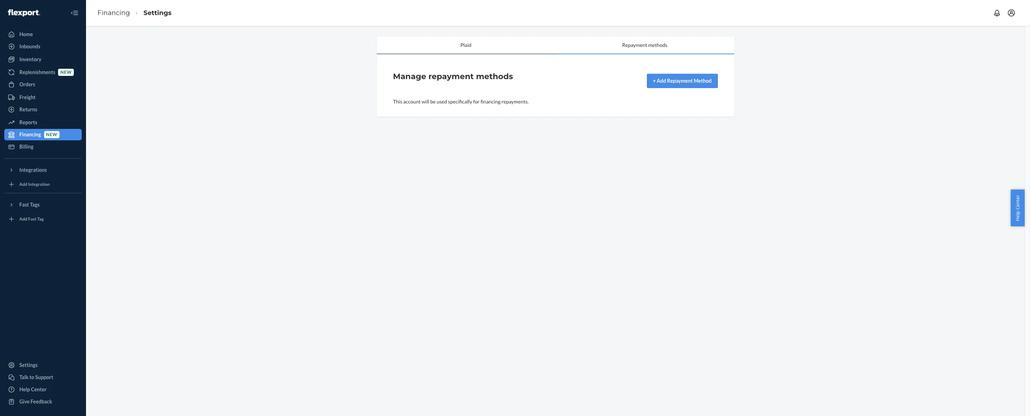 Task type: vqa. For each thing, say whether or not it's contained in the screenshot.
"Time"
no



Task type: describe. For each thing, give the bounding box(es) containing it.
freight link
[[4, 92, 82, 103]]

settings inside breadcrumbs navigation
[[143, 9, 172, 17]]

to
[[29, 375, 34, 381]]

financing inside breadcrumbs navigation
[[97, 9, 130, 17]]

help inside help center link
[[19, 387, 30, 393]]

give feedback button
[[4, 396, 82, 408]]

center inside button
[[1014, 195, 1021, 210]]

new for replenishments
[[60, 70, 72, 75]]

repayment
[[428, 72, 474, 81]]

repayment inside the manage repayment methods + add repayment method
[[667, 78, 693, 84]]

manage repayment methods + add repayment method
[[393, 72, 712, 84]]

close navigation image
[[70, 9, 79, 17]]

repayments.
[[502, 99, 529, 105]]

home link
[[4, 29, 82, 40]]

help center link
[[4, 384, 82, 396]]

add inside the manage repayment methods + add repayment method
[[657, 78, 666, 84]]

add integration
[[19, 182, 50, 187]]

inbounds link
[[4, 41, 82, 52]]

inventory link
[[4, 54, 82, 65]]

home
[[19, 31, 33, 37]]

billing link
[[4, 141, 82, 153]]

open notifications image
[[993, 9, 1001, 17]]

1 vertical spatial fast
[[28, 217, 36, 222]]

talk to support link
[[4, 372, 82, 384]]

returns
[[19, 106, 37, 113]]

breadcrumbs navigation
[[92, 2, 177, 23]]

tags
[[30, 202, 40, 208]]

repayment methods
[[622, 42, 667, 48]]

add fast tag link
[[4, 214, 82, 225]]

0 vertical spatial methods
[[648, 42, 667, 48]]

reports
[[19, 119, 37, 125]]

flexport logo image
[[8, 9, 40, 16]]

inbounds
[[19, 43, 40, 49]]

add fast tag
[[19, 217, 44, 222]]



Task type: locate. For each thing, give the bounding box(es) containing it.
2 vertical spatial add
[[19, 217, 27, 222]]

1 horizontal spatial methods
[[648, 42, 667, 48]]

returns link
[[4, 104, 82, 115]]

this account will be used specifically for financing repayments.
[[393, 99, 529, 105]]

new down reports link
[[46, 132, 57, 137]]

financing link
[[97, 9, 130, 17]]

0 vertical spatial settings link
[[143, 9, 172, 17]]

fast left tags
[[19, 202, 29, 208]]

billing
[[19, 144, 34, 150]]

0 horizontal spatial help center
[[19, 387, 47, 393]]

feedback
[[31, 399, 52, 405]]

plaid
[[460, 42, 471, 48]]

1 vertical spatial help
[[19, 387, 30, 393]]

talk to support
[[19, 375, 53, 381]]

help center inside help center button
[[1014, 195, 1021, 221]]

0 horizontal spatial financing
[[19, 132, 41, 138]]

fast tags button
[[4, 199, 82, 211]]

will
[[422, 99, 429, 105]]

inventory
[[19, 56, 41, 62]]

add for add fast tag
[[19, 217, 27, 222]]

methods
[[648, 42, 667, 48], [476, 72, 513, 81]]

1 vertical spatial financing
[[19, 132, 41, 138]]

add
[[657, 78, 666, 84], [19, 182, 27, 187], [19, 217, 27, 222]]

new for financing
[[46, 132, 57, 137]]

settings link inside breadcrumbs navigation
[[143, 9, 172, 17]]

manage
[[393, 72, 426, 81]]

0 horizontal spatial repayment
[[622, 42, 647, 48]]

1 horizontal spatial repayment
[[667, 78, 693, 84]]

0 horizontal spatial settings link
[[4, 360, 82, 371]]

0 vertical spatial financing
[[97, 9, 130, 17]]

0 vertical spatial add
[[657, 78, 666, 84]]

fast inside dropdown button
[[19, 202, 29, 208]]

replenishments
[[19, 69, 55, 75]]

add for add integration
[[19, 182, 27, 187]]

1 vertical spatial new
[[46, 132, 57, 137]]

freight
[[19, 94, 36, 100]]

support
[[35, 375, 53, 381]]

1 vertical spatial settings link
[[4, 360, 82, 371]]

1 horizontal spatial center
[[1014, 195, 1021, 210]]

add integration link
[[4, 179, 82, 190]]

center
[[1014, 195, 1021, 210], [31, 387, 47, 393]]

fast left tag
[[28, 217, 36, 222]]

1 horizontal spatial help center
[[1014, 195, 1021, 221]]

1 vertical spatial help center
[[19, 387, 47, 393]]

0 horizontal spatial settings
[[19, 362, 38, 368]]

used
[[437, 99, 447, 105]]

0 vertical spatial new
[[60, 70, 72, 75]]

1 vertical spatial methods
[[476, 72, 513, 81]]

integrations button
[[4, 165, 82, 176]]

fast
[[19, 202, 29, 208], [28, 217, 36, 222]]

help inside help center button
[[1014, 211, 1021, 221]]

help center inside help center link
[[19, 387, 47, 393]]

1 horizontal spatial help
[[1014, 211, 1021, 221]]

specifically
[[448, 99, 472, 105]]

reports link
[[4, 117, 82, 128]]

talk
[[19, 375, 28, 381]]

orders link
[[4, 79, 82, 90]]

account
[[403, 99, 421, 105]]

new up orders link
[[60, 70, 72, 75]]

0 vertical spatial settings
[[143, 9, 172, 17]]

add left integration
[[19, 182, 27, 187]]

method
[[694, 78, 712, 84]]

+ add repayment method button
[[647, 74, 718, 88]]

fast tags
[[19, 202, 40, 208]]

1 horizontal spatial new
[[60, 70, 72, 75]]

0 vertical spatial help
[[1014, 211, 1021, 221]]

integrations
[[19, 167, 47, 173]]

1 vertical spatial center
[[31, 387, 47, 393]]

be
[[430, 99, 436, 105]]

0 vertical spatial center
[[1014, 195, 1021, 210]]

methods inside the manage repayment methods + add repayment method
[[476, 72, 513, 81]]

1 horizontal spatial settings link
[[143, 9, 172, 17]]

0 horizontal spatial new
[[46, 132, 57, 137]]

integration
[[28, 182, 50, 187]]

+
[[653, 78, 656, 84]]

0 vertical spatial repayment
[[622, 42, 647, 48]]

financing
[[481, 99, 501, 105]]

0 vertical spatial help center
[[1014, 195, 1021, 221]]

give
[[19, 399, 30, 405]]

this
[[393, 99, 402, 105]]

for
[[473, 99, 480, 105]]

0 horizontal spatial methods
[[476, 72, 513, 81]]

1 vertical spatial add
[[19, 182, 27, 187]]

settings link
[[143, 9, 172, 17], [4, 360, 82, 371]]

financing
[[97, 9, 130, 17], [19, 132, 41, 138]]

0 horizontal spatial help
[[19, 387, 30, 393]]

0 vertical spatial fast
[[19, 202, 29, 208]]

new
[[60, 70, 72, 75], [46, 132, 57, 137]]

settings
[[143, 9, 172, 17], [19, 362, 38, 368]]

add right +
[[657, 78, 666, 84]]

1 vertical spatial settings
[[19, 362, 38, 368]]

help
[[1014, 211, 1021, 221], [19, 387, 30, 393]]

help center
[[1014, 195, 1021, 221], [19, 387, 47, 393]]

open account menu image
[[1007, 9, 1016, 17]]

1 horizontal spatial settings
[[143, 9, 172, 17]]

1 horizontal spatial financing
[[97, 9, 130, 17]]

0 horizontal spatial center
[[31, 387, 47, 393]]

help center button
[[1011, 190, 1025, 227]]

repayment
[[622, 42, 647, 48], [667, 78, 693, 84]]

tag
[[37, 217, 44, 222]]

add down fast tags
[[19, 217, 27, 222]]

orders
[[19, 81, 35, 87]]

1 vertical spatial repayment
[[667, 78, 693, 84]]

give feedback
[[19, 399, 52, 405]]



